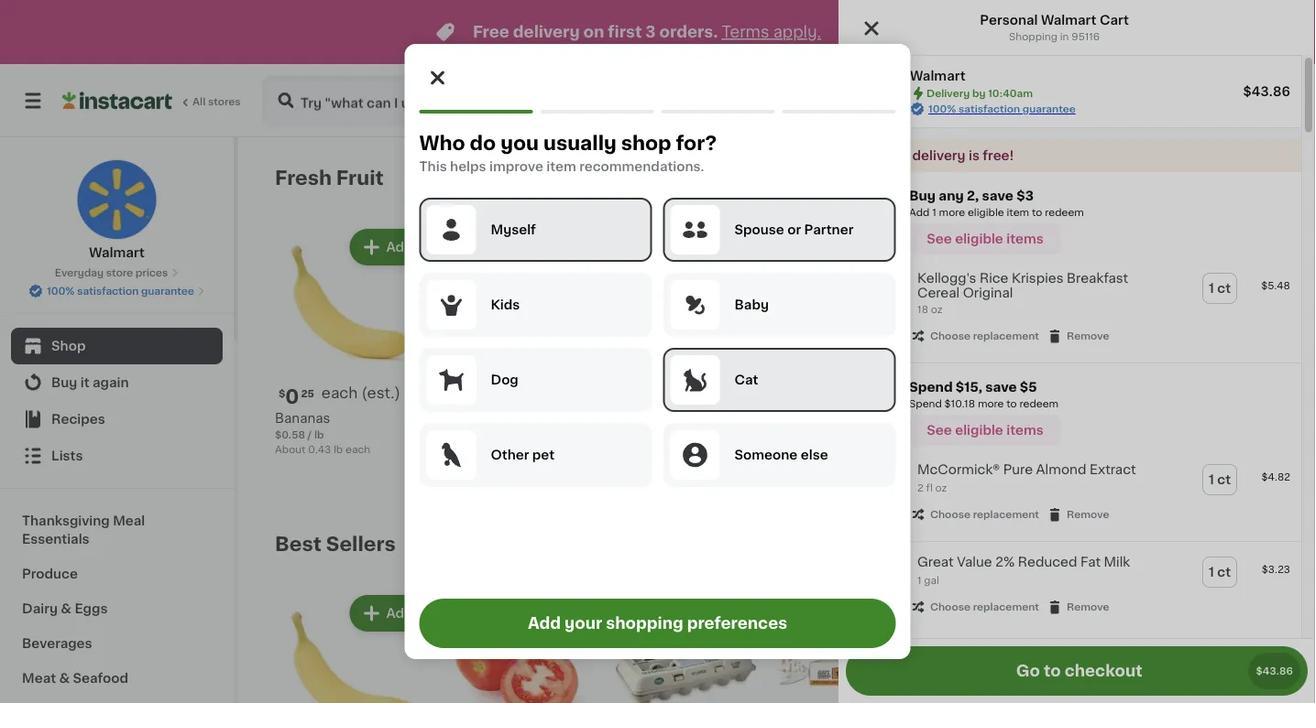 Task type: describe. For each thing, give the bounding box(es) containing it.
fat
[[1080, 556, 1101, 569]]

promotion-wrapper element containing buy any 2, save $3
[[839, 172, 1301, 364]]

1 ct button for kellogg's rice krispies breakfast cereal original
[[1203, 274, 1236, 303]]

recipes
[[51, 413, 105, 426]]

$ for strawberries
[[948, 389, 955, 399]]

krispies
[[1012, 272, 1064, 285]]

who do you usually shop for? this helps improve item recommendations.
[[419, 133, 717, 173]]

add your shopping preferences
[[528, 616, 787, 632]]

guarantee inside button
[[141, 286, 194, 296]]

bananas
[[275, 412, 330, 425]]

stock inside about 2.48 lb / package many in stock
[[1174, 481, 1203, 491]]

buy for buy any 2, save $3 add 1 more eligible item to redeem
[[909, 190, 936, 203]]

prices
[[136, 268, 168, 278]]

1 left $3.23
[[1209, 567, 1214, 579]]

halos
[[610, 412, 646, 425]]

see eligible items button for kellogg's
[[909, 224, 1061, 255]]

walmart logo image
[[77, 159, 157, 240]]

go to checkout
[[1016, 664, 1142, 680]]

eligible for save
[[955, 424, 1003, 437]]

add inside button
[[528, 616, 561, 632]]

lb inside about 2.48 lb / package many in stock
[[1170, 463, 1180, 473]]

$6.47 element
[[777, 386, 930, 409]]

mccormick® pure almond extract 2 fl oz
[[917, 464, 1136, 494]]

great value 2% reduced fat milk 1 gal
[[917, 556, 1130, 586]]

ct for kellogg's rice krispies breakfast cereal original
[[1217, 282, 1231, 295]]

ready-
[[777, 430, 825, 443]]

eligible for 2,
[[955, 233, 1003, 246]]

1 left $5.48
[[1209, 282, 1214, 295]]

$ 0 25
[[279, 388, 314, 407]]

product group containing 2
[[945, 225, 1097, 442]]

choose replacement button for kellogg's
[[910, 328, 1039, 345]]

bananas $0.58 / lb about 0.43 lb each
[[275, 412, 370, 455]]

almond
[[1036, 464, 1086, 477]]

2 vertical spatial to
[[1044, 664, 1061, 680]]

satisfaction inside the 100% satisfaction guarantee link
[[959, 104, 1020, 114]]

1 ct button for great value 2% reduced fat milk
[[1203, 558, 1236, 588]]

for?
[[676, 133, 717, 153]]

in inside about 2.48 lb / package many in stock
[[1162, 481, 1171, 491]]

fresh fruit
[[275, 168, 384, 187]]

add your shopping preferences element
[[405, 44, 910, 660]]

1 horizontal spatial 100%
[[928, 104, 956, 114]]

redeem inside 'buy any 2, save $3 add 1 more eligible item to redeem'
[[1045, 208, 1084, 218]]

11 button
[[1204, 79, 1279, 123]]

$ inside $ 0 25
[[279, 389, 285, 399]]

choose for kellogg's
[[930, 331, 970, 342]]

ct inside hass large avocado 1 ct
[[449, 430, 460, 440]]

oz inside mccormick® pure almond extract 2 fl oz
[[935, 484, 947, 494]]

myself
[[491, 224, 536, 236]]

service type group
[[609, 82, 806, 119]]

remove for reduced
[[1067, 603, 1109, 613]]

replacement for value
[[973, 603, 1039, 613]]

& for meat
[[59, 673, 70, 685]]

0 horizontal spatial delivery by 10:40am
[[927, 88, 1033, 99]]

terms
[[722, 24, 769, 40]]

orders.
[[659, 24, 718, 40]]

produce link
[[11, 557, 223, 592]]

8
[[777, 467, 784, 477]]

gal
[[924, 576, 939, 586]]

to inside 'buy any 2, save $3 add 1 more eligible item to redeem'
[[1032, 208, 1042, 218]]

add your shopping preferences button
[[419, 599, 896, 649]]

add button down fruit
[[351, 231, 422, 264]]

to-
[[825, 430, 844, 443]]

choose replacement button for mccormick®
[[910, 507, 1039, 523]]

terms apply. link
[[722, 24, 821, 40]]

all stores link
[[62, 75, 242, 126]]

eat
[[844, 430, 865, 443]]

street
[[1017, 94, 1061, 107]]

or
[[787, 224, 801, 236]]

best
[[275, 535, 322, 554]]

1 horizontal spatial delivery
[[1037, 94, 1096, 107]]

1237 east saint james street
[[857, 94, 1061, 107]]

eligible inside 'buy any 2, save $3 add 1 more eligible item to redeem'
[[968, 208, 1004, 218]]

recommendations.
[[579, 160, 704, 173]]

oz inside strawberries 16 oz container
[[958, 430, 970, 440]]

product group for buy any 2, save $3
[[839, 258, 1301, 356]]

best sellers
[[275, 535, 396, 554]]

cat
[[735, 374, 758, 387]]

seafood
[[73, 673, 128, 685]]

100% satisfaction guarantee inside button
[[47, 286, 194, 296]]

buy it again
[[51, 377, 129, 389]]

sponsored badge image
[[777, 480, 833, 491]]

redeem inside spend $15, save $5 spend $10.18 more to redeem
[[1020, 399, 1059, 409]]

buy any 2, save $3 add 1 more eligible item to redeem
[[909, 190, 1084, 218]]

1 ct for kellogg's rice krispies breakfast cereal original
[[1209, 282, 1231, 295]]

$15,
[[956, 381, 982, 394]]

mccormick® pure almond extract button
[[917, 463, 1136, 478]]

kellogg's rice krispies breakfast cereal original button
[[917, 271, 1160, 301]]

in down hass large avocado 1 ct
[[492, 448, 502, 458]]

1 horizontal spatial many in stock
[[628, 467, 700, 477]]

improve
[[489, 160, 543, 173]]

add button right shopping at the bottom
[[686, 598, 757, 631]]

free delivery on first 3 orders. terms apply.
[[473, 24, 821, 40]]

$ for hass large avocado
[[446, 389, 453, 399]]

remove button for extract
[[1047, 507, 1109, 523]]

pet
[[532, 449, 555, 462]]

see for spend
[[927, 424, 952, 437]]

0 vertical spatial each
[[321, 386, 358, 401]]

someone else
[[735, 449, 828, 462]]

lists link
[[11, 438, 223, 475]]

1 horizontal spatial by
[[1099, 94, 1118, 107]]

1 horizontal spatial first
[[882, 149, 909, 162]]

1 horizontal spatial 2
[[955, 388, 967, 407]]

1 horizontal spatial 100% satisfaction guarantee
[[928, 104, 1076, 114]]

your first delivery is free!
[[850, 149, 1014, 162]]

kids
[[491, 299, 520, 312]]

great value 2% reduced fat milk button
[[917, 556, 1130, 570]]

74
[[468, 389, 481, 399]]

0 vertical spatial guarantee
[[1023, 104, 1076, 114]]

hass
[[442, 412, 475, 425]]

0 vertical spatial many in stock
[[461, 448, 533, 458]]

0 for $ 0 25
[[285, 388, 299, 407]]

shopping
[[1009, 32, 1057, 42]]

$3.23
[[1262, 565, 1290, 575]]

about 2.48 lb / package many in stock
[[1112, 463, 1232, 491]]

stores
[[208, 97, 241, 107]]

cereal
[[917, 287, 960, 300]]

100% inside button
[[47, 286, 75, 296]]

1 horizontal spatial 10:40am
[[1121, 94, 1182, 107]]

meat
[[22, 673, 56, 685]]

view for fresh fruit
[[1053, 171, 1085, 184]]

see for buy
[[927, 233, 952, 246]]

cart
[[1100, 14, 1129, 27]]

0 horizontal spatial 10:40am
[[988, 88, 1033, 99]]

extract
[[1090, 464, 1136, 477]]

16
[[945, 430, 956, 440]]

remove for extract
[[1067, 510, 1109, 520]]

your
[[565, 616, 602, 632]]

eggs
[[75, 603, 108, 616]]

original
[[963, 287, 1013, 300]]

clementines
[[610, 430, 692, 443]]

choose for great
[[930, 603, 970, 613]]

thanksgiving
[[22, 515, 110, 528]]

1 spend from the top
[[909, 381, 953, 394]]

remove button for reduced
[[1047, 600, 1109, 616]]

add inside 'buy any 2, save $3 add 1 more eligible item to redeem'
[[909, 208, 930, 218]]

0 horizontal spatial by
[[972, 88, 986, 99]]

1 down the package
[[1209, 474, 1214, 487]]

thanksgiving meal essentials link
[[11, 504, 223, 557]]

1 vertical spatial many
[[628, 467, 657, 477]]

everyday store prices link
[[55, 266, 179, 280]]

oz inside 'pom wonderful ready-to-eat pomegranate arils 8 oz'
[[786, 467, 798, 477]]

0.43
[[308, 445, 331, 455]]

meat & seafood link
[[11, 662, 223, 696]]

2 vertical spatial walmart
[[89, 247, 145, 259]]

18
[[917, 305, 928, 315]]

beverages
[[22, 638, 92, 651]]

wonderful
[[813, 412, 880, 425]]

100% satisfaction guarantee button
[[29, 280, 205, 299]]

any
[[939, 190, 964, 203]]

add button down reduced
[[1021, 598, 1092, 631]]

$0.25 each (estimated) element
[[275, 386, 428, 409]]

1237 east saint james street button
[[828, 75, 1061, 126]]

view all (30+) button
[[1046, 526, 1162, 563]]

items for krispies
[[1006, 233, 1044, 246]]



Task type: vqa. For each thing, say whether or not it's contained in the screenshot.
4:55-
no



Task type: locate. For each thing, give the bounding box(es) containing it.
east
[[892, 94, 923, 107]]

1 horizontal spatial /
[[1182, 463, 1186, 473]]

add button
[[351, 231, 422, 264], [686, 231, 757, 264], [854, 231, 924, 264], [1021, 231, 1092, 264], [351, 598, 422, 631], [519, 598, 590, 631], [686, 598, 757, 631], [854, 598, 924, 631], [1021, 598, 1092, 631]]

2 choose from the top
[[930, 510, 970, 520]]

in left 95116
[[1060, 32, 1069, 42]]

more up strawberries
[[978, 399, 1004, 409]]

replacement
[[973, 331, 1039, 342], [973, 510, 1039, 520], [973, 603, 1039, 613]]

remove button down fat
[[1047, 600, 1109, 616]]

1 ct
[[1209, 282, 1231, 295], [1209, 474, 1231, 487], [1209, 567, 1231, 579]]

ct for great value 2% reduced fat milk
[[1217, 567, 1231, 579]]

stock down hass large avocado 1 ct
[[504, 448, 533, 458]]

2 horizontal spatial many
[[1130, 481, 1159, 491]]

1 horizontal spatial to
[[1032, 208, 1042, 218]]

guarantee down prices
[[141, 286, 194, 296]]

view inside view all (40+) popup button
[[1053, 171, 1085, 184]]

large
[[478, 412, 514, 425]]

to up strawberries
[[1006, 399, 1017, 409]]

walmart image
[[850, 67, 895, 113]]

$3
[[1016, 190, 1034, 203]]

1 vertical spatial about
[[1112, 463, 1143, 473]]

1 vertical spatial see eligible items button
[[909, 415, 1061, 446]]

product group containing mccormick® pure almond extract
[[839, 450, 1301, 534]]

1 vertical spatial 100% satisfaction guarantee
[[47, 286, 194, 296]]

$ left 74
[[446, 389, 453, 399]]

view
[[1053, 171, 1085, 184], [1053, 538, 1085, 551]]

kellogg's rice krispies breakfast cereal original image
[[850, 269, 888, 308]]

limited time offer region
[[0, 0, 1261, 64]]

1 ct for mccormick® pure almond extract
[[1209, 474, 1231, 487]]

all for fresh fruit
[[1088, 171, 1103, 184]]

oz inside kellogg's rice krispies breakfast cereal original 18 oz
[[931, 305, 943, 315]]

do
[[470, 133, 496, 153]]

walmart up saint
[[910, 70, 966, 82]]

2 see eligible items from the top
[[927, 424, 1044, 437]]

guarantee
[[1023, 104, 1076, 114], [141, 286, 194, 296]]

breakfast
[[1067, 272, 1128, 285]]

other pet
[[491, 449, 555, 462]]

to down $3
[[1032, 208, 1042, 218]]

1
[[932, 208, 936, 218], [1209, 282, 1214, 295], [442, 430, 447, 440], [1209, 474, 1214, 487], [1209, 567, 1214, 579], [917, 576, 922, 586]]

2 1 ct button from the top
[[1203, 466, 1236, 495]]

product group for spend $15, save $5
[[839, 450, 1301, 534]]

lists
[[51, 450, 83, 463]]

oz
[[931, 305, 943, 315], [958, 430, 970, 440], [786, 467, 798, 477], [935, 484, 947, 494]]

1 replacement from the top
[[973, 331, 1039, 342]]

choose replacement down 'value'
[[930, 603, 1039, 613]]

item down usually
[[546, 160, 576, 173]]

1 horizontal spatial delivery
[[912, 149, 966, 162]]

$ 0 74
[[446, 388, 481, 407]]

0 vertical spatial item
[[546, 160, 576, 173]]

product group
[[839, 258, 1301, 356], [839, 450, 1301, 534], [839, 543, 1301, 627]]

eligible down 2,
[[968, 208, 1004, 218]]

0 vertical spatial 2
[[955, 388, 967, 407]]

1 choose replacement button from the top
[[910, 328, 1039, 345]]

2 1 ct from the top
[[1209, 474, 1231, 487]]

2 promotion-wrapper element from the top
[[839, 364, 1301, 543]]

0 vertical spatial product group
[[839, 258, 1301, 356]]

item down $3
[[1007, 208, 1029, 218]]

0 vertical spatial delivery
[[513, 24, 580, 40]]

1 horizontal spatial many
[[628, 467, 657, 477]]

strawberries 16 oz container
[[945, 412, 1026, 440]]

0 inside $0.25 each (estimated) element
[[285, 388, 299, 407]]

0 vertical spatial see eligible items
[[927, 233, 1044, 246]]

0 vertical spatial $43.86
[[1243, 85, 1290, 98]]

3 remove from the top
[[1067, 603, 1109, 613]]

0 vertical spatial buy
[[909, 190, 936, 203]]

1 horizontal spatial more
[[978, 399, 1004, 409]]

1 1 ct from the top
[[1209, 282, 1231, 295]]

more inside 'buy any 2, save $3 add 1 more eligible item to redeem'
[[939, 208, 965, 218]]

0
[[285, 388, 299, 407], [453, 388, 467, 407]]

3 $ from the left
[[948, 389, 955, 399]]

choose for mccormick®
[[930, 510, 970, 520]]

about left 2.48
[[1112, 463, 1143, 473]]

this
[[419, 160, 447, 173]]

0 vertical spatial item carousel region
[[275, 159, 1265, 511]]

great value white organic sesame seed image
[[850, 638, 888, 676]]

1 vertical spatial see
[[927, 424, 952, 437]]

promotion-wrapper element containing spend $15, save $5
[[839, 364, 1301, 543]]

0 vertical spatial items
[[1006, 233, 1044, 246]]

1 vertical spatial $43.86
[[1256, 667, 1293, 677]]

2 vertical spatial remove button
[[1047, 600, 1109, 616]]

100%
[[928, 104, 956, 114], [47, 286, 75, 296]]

1 ct for great value 2% reduced fat milk
[[1209, 567, 1231, 579]]

ct down the package
[[1217, 474, 1231, 487]]

1 vertical spatial replacement
[[973, 510, 1039, 520]]

choose
[[930, 331, 970, 342], [930, 510, 970, 520], [930, 603, 970, 613]]

0 vertical spatial remove button
[[1047, 328, 1109, 345]]

2 vertical spatial choose replacement
[[930, 603, 1039, 613]]

2 remove button from the top
[[1047, 507, 1109, 523]]

stock down clementines
[[671, 467, 700, 477]]

kellogg's rice krispies breakfast cereal original 18 oz
[[917, 272, 1128, 315]]

0 horizontal spatial item
[[546, 160, 576, 173]]

1 ct button left $5.48
[[1203, 274, 1236, 303]]

ct left $3.23
[[1217, 567, 1231, 579]]

see eligible items button
[[909, 224, 1061, 255], [909, 415, 1061, 446]]

choose replacement up 'value'
[[930, 510, 1039, 520]]

3 1 ct button from the top
[[1203, 558, 1236, 588]]

0 vertical spatial eligible
[[968, 208, 1004, 218]]

remove button
[[1047, 328, 1109, 345], [1047, 507, 1109, 523], [1047, 600, 1109, 616]]

2 choose replacement button from the top
[[910, 507, 1039, 523]]

spend
[[909, 381, 953, 394], [909, 399, 942, 409]]

3 choose replacement button from the top
[[910, 600, 1039, 616]]

shop
[[621, 133, 671, 153]]

0 vertical spatial 1 ct button
[[1203, 274, 1236, 303]]

usually
[[543, 133, 617, 153]]

stock down the package
[[1174, 481, 1203, 491]]

0 horizontal spatial first
[[608, 24, 642, 40]]

view for best sellers
[[1053, 538, 1085, 551]]

2 vertical spatial 1 ct
[[1209, 567, 1231, 579]]

item inside 'buy any 2, save $3 add 1 more eligible item to redeem'
[[1007, 208, 1029, 218]]

see eligible items button for mccormick®
[[909, 415, 1061, 446]]

hass large avocado 1 ct
[[442, 412, 574, 440]]

2 inside mccormick® pure almond extract 2 fl oz
[[917, 484, 924, 494]]

in inside personal walmart cart shopping in 95116
[[1060, 32, 1069, 42]]

see eligible items for mccormick®
[[927, 424, 1044, 437]]

first right your
[[882, 149, 909, 162]]

& inside meat & seafood link
[[59, 673, 70, 685]]

25
[[301, 389, 314, 399]]

1 view from the top
[[1053, 171, 1085, 184]]

by
[[972, 88, 986, 99], [1099, 94, 1118, 107]]

it
[[80, 377, 89, 389]]

lb right 2.48
[[1170, 463, 1180, 473]]

1 ct down the package
[[1209, 474, 1231, 487]]

many left other
[[461, 448, 490, 458]]

2 view from the top
[[1053, 538, 1085, 551]]

see up kellogg's
[[927, 233, 952, 246]]

3 choose replacement from the top
[[930, 603, 1039, 613]]

1 horizontal spatial buy
[[909, 190, 936, 203]]

1 ct button for mccormick® pure almond extract
[[1203, 466, 1236, 495]]

view inside view all (30+) popup button
[[1053, 538, 1085, 551]]

2 vertical spatial replacement
[[973, 603, 1039, 613]]

promotion-wrapper element
[[839, 172, 1301, 364], [839, 364, 1301, 543]]

1 inside hass large avocado 1 ct
[[442, 430, 447, 440]]

eligible down 'buy any 2, save $3 add 1 more eligible item to redeem'
[[955, 233, 1003, 246]]

0 vertical spatial choose replacement button
[[910, 328, 1039, 345]]

item for save
[[1007, 208, 1029, 218]]

2 spend from the top
[[909, 399, 942, 409]]

1 inside great value 2% reduced fat milk 1 gal
[[917, 576, 922, 586]]

product group containing great value 2% reduced fat milk
[[839, 543, 1301, 627]]

choose replacement for rice
[[930, 331, 1039, 342]]

view left (40+)
[[1053, 171, 1085, 184]]

eligible down $10.18 at the right bottom of the page
[[955, 424, 1003, 437]]

0 vertical spatial spend
[[909, 381, 953, 394]]

about
[[275, 445, 306, 455], [1112, 463, 1143, 473]]

1 left gal
[[917, 576, 922, 586]]

1 vertical spatial 1 ct
[[1209, 474, 1231, 487]]

0 horizontal spatial more
[[939, 208, 965, 218]]

3 choose from the top
[[930, 603, 970, 613]]

redeem down view all (40+)
[[1045, 208, 1084, 218]]

oz right '8'
[[786, 467, 798, 477]]

many inside about 2.48 lb / package many in stock
[[1130, 481, 1159, 491]]

1 see from the top
[[927, 233, 952, 246]]

1 0 from the left
[[285, 388, 299, 407]]

add button left shopping at the bottom
[[519, 598, 590, 631]]

checkout
[[1065, 664, 1142, 680]]

else
[[801, 449, 828, 462]]

1 remove button from the top
[[1047, 328, 1109, 345]]

2 left fl
[[917, 484, 924, 494]]

items for almond
[[1006, 424, 1044, 437]]

0 horizontal spatial 100% satisfaction guarantee
[[47, 286, 194, 296]]

about inside bananas $0.58 / lb about 0.43 lb each
[[275, 445, 306, 455]]

1 vertical spatial choose
[[930, 510, 970, 520]]

2 items from the top
[[1006, 424, 1044, 437]]

remove button down breakfast
[[1047, 328, 1109, 345]]

None search field
[[262, 75, 585, 126]]

0 vertical spatial see eligible items button
[[909, 224, 1061, 255]]

many
[[461, 448, 490, 458], [628, 467, 657, 477], [1130, 481, 1159, 491]]

0 horizontal spatial many
[[461, 448, 490, 458]]

about down $0.58 in the bottom of the page
[[275, 445, 306, 455]]

beverages link
[[11, 627, 223, 662]]

1 see eligible items button from the top
[[909, 224, 1061, 255]]

guarantee right james
[[1023, 104, 1076, 114]]

buy for buy it again
[[51, 377, 77, 389]]

97
[[636, 389, 648, 399]]

3 product group from the top
[[839, 543, 1301, 627]]

0 horizontal spatial guarantee
[[141, 286, 194, 296]]

2 item carousel region from the top
[[275, 526, 1265, 704]]

many in stock down clementines
[[628, 467, 700, 477]]

1 vertical spatial item
[[1007, 208, 1029, 218]]

1 choose from the top
[[930, 331, 970, 342]]

2 all from the top
[[1088, 538, 1103, 551]]

2 left 72
[[955, 388, 967, 407]]

1 $ from the left
[[279, 389, 285, 399]]

0 vertical spatial stock
[[504, 448, 533, 458]]

10:40am up (40+)
[[1121, 94, 1182, 107]]

2 vertical spatial stock
[[1174, 481, 1203, 491]]

saint
[[926, 94, 963, 107]]

apply.
[[773, 24, 821, 40]]

1 ct button left $4.82
[[1203, 466, 1236, 495]]

spend up $10.18 at the right bottom of the page
[[909, 381, 953, 394]]

$0.58
[[275, 430, 305, 440]]

halos california clementines
[[610, 412, 711, 443]]

oz right '16'
[[958, 430, 970, 440]]

0 vertical spatial 100%
[[928, 104, 956, 114]]

1 vertical spatial choose replacement
[[930, 510, 1039, 520]]

1 horizontal spatial delivery by 10:40am
[[1037, 94, 1182, 107]]

/ left the package
[[1182, 463, 1186, 473]]

delivery by 10:40am up the 100% satisfaction guarantee link
[[927, 88, 1033, 99]]

first inside limited time offer 'region'
[[608, 24, 642, 40]]

on
[[583, 24, 604, 40]]

0 horizontal spatial walmart
[[89, 247, 145, 259]]

2 vertical spatial product group
[[839, 543, 1301, 627]]

rice
[[980, 272, 1009, 285]]

$ inside $ 2 72
[[948, 389, 955, 399]]

choose replacement button down mccormick®
[[910, 507, 1039, 523]]

0 vertical spatial about
[[275, 445, 306, 455]]

see down $10.18 at the right bottom of the page
[[927, 424, 952, 437]]

baby
[[735, 299, 769, 312]]

save right 2,
[[982, 190, 1014, 203]]

redeem down $5
[[1020, 399, 1059, 409]]

spend left $10.18 at the right bottom of the page
[[909, 399, 942, 409]]

2 see eligible items button from the top
[[909, 415, 1061, 446]]

see eligible items for kellogg's
[[927, 233, 1044, 246]]

choose replacement for value
[[930, 603, 1039, 613]]

/ inside bananas $0.58 / lb about 0.43 lb each
[[308, 430, 312, 440]]

/ inside about 2.48 lb / package many in stock
[[1182, 463, 1186, 473]]

walmart inside personal walmart cart shopping in 95116
[[1041, 14, 1097, 27]]

1 vertical spatial stock
[[671, 467, 700, 477]]

1 horizontal spatial satisfaction
[[959, 104, 1020, 114]]

2 0 from the left
[[453, 388, 467, 407]]

item carousel region containing best sellers
[[275, 526, 1265, 704]]

by up the 100% satisfaction guarantee link
[[972, 88, 986, 99]]

1 horizontal spatial about
[[1112, 463, 1143, 473]]

0 horizontal spatial lb
[[314, 430, 324, 440]]

choose down cereal
[[930, 331, 970, 342]]

item for usually
[[546, 160, 576, 173]]

0 horizontal spatial to
[[1006, 399, 1017, 409]]

reduced
[[1018, 556, 1077, 569]]

choose down gal
[[930, 603, 970, 613]]

shopping
[[606, 616, 683, 632]]

replacement down mccormick® pure almond extract 2 fl oz
[[973, 510, 1039, 520]]

1 vertical spatial lb
[[334, 445, 343, 455]]

add button up baby
[[686, 231, 757, 264]]

1 1 ct button from the top
[[1203, 274, 1236, 303]]

more down any
[[939, 208, 965, 218]]

1 horizontal spatial item
[[1007, 208, 1029, 218]]

1 horizontal spatial 0
[[453, 388, 467, 407]]

2.48
[[1145, 463, 1168, 473]]

0 horizontal spatial 0
[[285, 388, 299, 407]]

0 horizontal spatial delivery
[[927, 88, 970, 99]]

buy inside 'buy any 2, save $3 add 1 more eligible item to redeem'
[[909, 190, 936, 203]]

item carousel region
[[275, 159, 1265, 511], [275, 526, 1265, 704]]

each inside bananas $0.58 / lb about 0.43 lb each
[[345, 445, 370, 455]]

oz right fl
[[935, 484, 947, 494]]

100% right "east"
[[928, 104, 956, 114]]

by down 95116
[[1099, 94, 1118, 107]]

2 product group from the top
[[839, 450, 1301, 534]]

remove button for breakfast
[[1047, 328, 1109, 345]]

2 vertical spatial 1 ct button
[[1203, 558, 1236, 588]]

1 all from the top
[[1088, 171, 1103, 184]]

1 choose replacement from the top
[[930, 331, 1039, 342]]

$ left '25'
[[279, 389, 285, 399]]

instacart logo image
[[62, 90, 172, 112]]

1 item carousel region from the top
[[275, 159, 1265, 511]]

buy it again link
[[11, 365, 223, 401]]

remove down breakfast
[[1067, 331, 1109, 342]]

delivery inside limited time offer 'region'
[[513, 24, 580, 40]]

add inside product group
[[1056, 241, 1083, 254]]

choose replacement button down 'value'
[[910, 600, 1039, 616]]

buy left any
[[909, 190, 936, 203]]

more inside spend $15, save $5 spend $10.18 more to redeem
[[978, 399, 1004, 409]]

view all (40+) button
[[1046, 159, 1162, 196]]

1 items from the top
[[1006, 233, 1044, 246]]

remove
[[1067, 331, 1109, 342], [1067, 510, 1109, 520], [1067, 603, 1109, 613]]

1 remove from the top
[[1067, 331, 1109, 342]]

& inside dairy & eggs link
[[61, 603, 71, 616]]

0 vertical spatial many
[[461, 448, 490, 458]]

item carousel region containing fresh fruit
[[275, 159, 1265, 511]]

& for dairy
[[61, 603, 71, 616]]

lb up 0.43
[[314, 430, 324, 440]]

product group
[[275, 225, 428, 457], [442, 225, 595, 464], [610, 225, 762, 483], [777, 225, 930, 495], [945, 225, 1097, 442], [275, 592, 428, 704], [442, 592, 595, 704], [610, 592, 762, 704], [777, 592, 930, 704], [945, 592, 1097, 704], [1112, 592, 1265, 704]]

add button up great value white organic sesame seed image
[[854, 598, 924, 631]]

thanksgiving meal essentials
[[22, 515, 145, 546]]

0 vertical spatial to
[[1032, 208, 1042, 218]]

replacement down kellogg's rice krispies breakfast cereal original 18 oz
[[973, 331, 1039, 342]]

1 horizontal spatial guarantee
[[1023, 104, 1076, 114]]

1 inside 'buy any 2, save $3 add 1 more eligible item to redeem'
[[932, 208, 936, 218]]

save inside spend $15, save $5 spend $10.18 more to redeem
[[985, 381, 1017, 394]]

choose replacement button for great
[[910, 600, 1039, 616]]

1 vertical spatial 1 ct button
[[1203, 466, 1236, 495]]

1 product group from the top
[[839, 258, 1301, 356]]

to
[[1032, 208, 1042, 218], [1006, 399, 1017, 409], [1044, 664, 1061, 680]]

all for best sellers
[[1088, 538, 1103, 551]]

add button up kellogg's rice krispies breakfast cereal original image
[[854, 231, 924, 264]]

add button inside product group
[[1021, 231, 1092, 264]]

$4.82
[[1261, 473, 1290, 483]]

product group containing kellogg's rice krispies breakfast cereal original
[[839, 258, 1301, 356]]

1 vertical spatial see eligible items
[[927, 424, 1044, 437]]

1 vertical spatial delivery
[[912, 149, 966, 162]]

0 vertical spatial lb
[[314, 430, 324, 440]]

walmart up 'everyday store prices' link
[[89, 247, 145, 259]]

ct for mccormick® pure almond extract
[[1217, 474, 1231, 487]]

view up fat
[[1053, 538, 1085, 551]]

choose down fl
[[930, 510, 970, 520]]

replacement for rice
[[973, 331, 1039, 342]]

first left 3
[[608, 24, 642, 40]]

ct down hass
[[449, 430, 460, 440]]

items
[[1006, 233, 1044, 246], [1006, 424, 1044, 437]]

each right '25'
[[321, 386, 358, 401]]

10:40am
[[988, 88, 1033, 99], [1121, 94, 1182, 107]]

item inside who do you usually shop for? this helps improve item recommendations.
[[546, 160, 576, 173]]

1 vertical spatial /
[[1182, 463, 1186, 473]]

value
[[957, 556, 992, 569]]

kellogg's
[[917, 272, 976, 285]]

1 horizontal spatial $
[[446, 389, 453, 399]]

1 vertical spatial walmart
[[910, 70, 966, 82]]

2 see from the top
[[927, 424, 952, 437]]

1 vertical spatial 100%
[[47, 286, 75, 296]]

everyday
[[55, 268, 104, 278]]

delivery down 95116
[[1037, 94, 1096, 107]]

fl
[[926, 484, 933, 494]]

2 vertical spatial choose replacement button
[[910, 600, 1039, 616]]

2 choose replacement from the top
[[930, 510, 1039, 520]]

$ up $10.18 at the right bottom of the page
[[948, 389, 955, 399]]

milk
[[1104, 556, 1130, 569]]

spouse
[[735, 224, 784, 236]]

2 vertical spatial many
[[1130, 481, 1159, 491]]

all up fat
[[1088, 538, 1103, 551]]

1 promotion-wrapper element from the top
[[839, 172, 1301, 364]]

0 vertical spatial replacement
[[973, 331, 1039, 342]]

go
[[1016, 664, 1040, 680]]

see eligible items down 'buy any 2, save $3 add 1 more eligible item to redeem'
[[927, 233, 1044, 246]]

many down 2.48
[[1130, 481, 1159, 491]]

3 replacement from the top
[[973, 603, 1039, 613]]

remove up view all (30+)
[[1067, 510, 1109, 520]]

0 vertical spatial remove
[[1067, 331, 1109, 342]]

many in stock down hass large avocado 1 ct
[[461, 448, 533, 458]]

3 remove button from the top
[[1047, 600, 1109, 616]]

other
[[491, 449, 529, 462]]

(40+)
[[1106, 171, 1142, 184]]

1 vertical spatial item carousel region
[[275, 526, 1265, 704]]

to right go
[[1044, 664, 1061, 680]]

see eligible items button down spend $15, save $5 spend $10.18 more to redeem
[[909, 415, 1061, 446]]

2 $ from the left
[[446, 389, 453, 399]]

california
[[650, 412, 711, 425]]

1 vertical spatial remove button
[[1047, 507, 1109, 523]]

0 vertical spatial choose
[[930, 331, 970, 342]]

& left eggs
[[61, 603, 71, 616]]

choose replacement for pure
[[930, 510, 1039, 520]]

replacement for pure
[[973, 510, 1039, 520]]

3 1 ct from the top
[[1209, 567, 1231, 579]]

1 vertical spatial first
[[882, 149, 909, 162]]

0 left 74
[[453, 388, 467, 407]]

0 horizontal spatial 100%
[[47, 286, 75, 296]]

0 horizontal spatial 2
[[917, 484, 924, 494]]

buy left it
[[51, 377, 77, 389]]

add button down 'sellers'
[[351, 598, 422, 631]]

to inside spend $15, save $5 spend $10.18 more to redeem
[[1006, 399, 1017, 409]]

2 horizontal spatial walmart
[[1041, 14, 1097, 27]]

satisfaction inside the "100% satisfaction guarantee" button
[[77, 286, 139, 296]]

(est.)
[[361, 386, 400, 401]]

many down clementines
[[628, 467, 657, 477]]

1 see eligible items from the top
[[927, 233, 1044, 246]]

& right meat
[[59, 673, 70, 685]]

0 vertical spatial view
[[1053, 171, 1085, 184]]

1 vertical spatial choose replacement button
[[910, 507, 1039, 523]]

$5.48
[[1261, 281, 1290, 291]]

delivery by 10:40am down 95116
[[1037, 94, 1182, 107]]

100% satisfaction guarantee down store
[[47, 286, 194, 296]]

delivery by 10:40am link
[[1008, 90, 1182, 112]]

0 for $ 0 74
[[453, 388, 467, 407]]

2 vertical spatial choose
[[930, 603, 970, 613]]

spouse or partner
[[735, 224, 854, 236]]

1 horizontal spatial stock
[[671, 467, 700, 477]]

buy
[[909, 190, 936, 203], [51, 377, 77, 389]]

0 horizontal spatial delivery
[[513, 24, 580, 40]]

2 remove from the top
[[1067, 510, 1109, 520]]

2 replacement from the top
[[973, 510, 1039, 520]]

dog
[[491, 374, 518, 387]]

in down clementines
[[660, 467, 669, 477]]

shop link
[[11, 328, 223, 365]]

items up krispies
[[1006, 233, 1044, 246]]

dairy & eggs link
[[11, 592, 223, 627]]

save inside 'buy any 2, save $3 add 1 more eligible item to redeem'
[[982, 190, 1014, 203]]

about inside about 2.48 lb / package many in stock
[[1112, 463, 1143, 473]]

$5
[[1020, 381, 1037, 394]]

mccormick® pure almond extract image
[[850, 461, 888, 500]]

0 vertical spatial first
[[608, 24, 642, 40]]

pomegranate
[[777, 449, 864, 462]]

many in stock
[[461, 448, 533, 458], [628, 467, 700, 477]]

0 left '25'
[[285, 388, 299, 407]]

choose replacement down the original
[[930, 331, 1039, 342]]

1 down the your first delivery is free! at the right of the page
[[932, 208, 936, 218]]

lb right 0.43
[[334, 445, 343, 455]]

$ inside $ 0 74
[[446, 389, 453, 399]]

pom
[[777, 412, 809, 425]]

partner
[[804, 224, 854, 236]]

remove for breakfast
[[1067, 331, 1109, 342]]

1 vertical spatial satisfaction
[[77, 286, 139, 296]]

2 vertical spatial remove
[[1067, 603, 1109, 613]]



